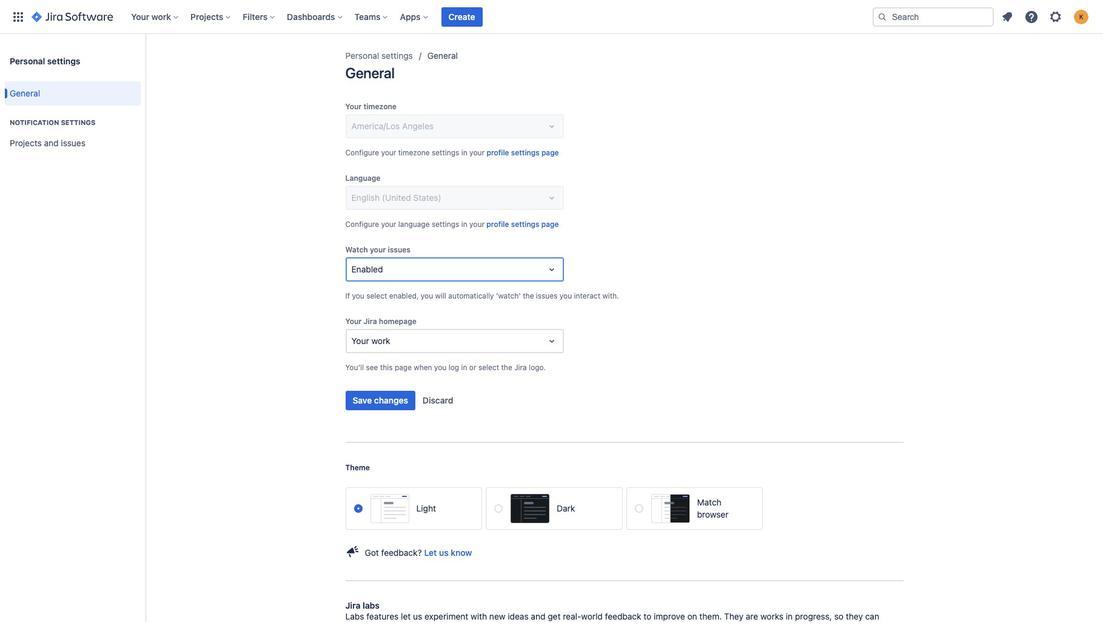 Task type: vqa. For each thing, say whether or not it's contained in the screenshot.
issues
yes



Task type: describe. For each thing, give the bounding box(es) containing it.
progress,
[[796, 611, 833, 622]]

you left log
[[435, 363, 447, 372]]

experiment
[[425, 611, 469, 622]]

improve
[[654, 611, 686, 622]]

let
[[425, 547, 437, 558]]

projects for projects and issues
[[10, 138, 42, 148]]

primary element
[[7, 0, 864, 34]]

changes
[[374, 395, 408, 405]]

on
[[688, 611, 698, 622]]

them.
[[700, 611, 722, 622]]

filters button
[[239, 7, 280, 26]]

world
[[582, 611, 603, 622]]

enabled
[[352, 264, 383, 274]]

let
[[401, 611, 411, 622]]

settings inside heading
[[61, 118, 96, 126]]

logo.
[[529, 363, 546, 372]]

1 horizontal spatial work
[[372, 336, 391, 346]]

notification settings group
[[5, 106, 141, 159]]

got feedback? let us know
[[365, 547, 472, 558]]

you left will
[[421, 291, 433, 300]]

0 horizontal spatial personal settings
[[10, 56, 80, 66]]

apps button
[[397, 7, 433, 26]]

to
[[644, 611, 652, 622]]

search image
[[878, 12, 888, 22]]

real-
[[563, 611, 582, 622]]

'watch'
[[496, 291, 521, 300]]

1 vertical spatial jira
[[515, 363, 527, 372]]

features
[[367, 611, 399, 622]]

0 horizontal spatial personal
[[10, 56, 45, 66]]

dashboards button
[[283, 7, 347, 26]]

your jira homepage
[[346, 317, 417, 326]]

your for issues
[[370, 245, 386, 254]]

notification settings
[[10, 118, 96, 126]]

you'll
[[346, 363, 364, 372]]

projects and issues link
[[5, 131, 141, 155]]

homepage
[[379, 317, 417, 326]]

watch
[[346, 245, 368, 254]]

page for configure your timezone settings in your profile settings page
[[542, 148, 559, 157]]

automatically
[[449, 291, 494, 300]]

labs
[[363, 600, 380, 611]]

they
[[725, 611, 744, 622]]

configure for configure your timezone settings in your
[[346, 148, 379, 157]]

browser
[[698, 509, 729, 520]]

issues for projects and issues
[[61, 138, 86, 148]]

or
[[470, 363, 477, 372]]

watch your issues
[[346, 245, 411, 254]]

general for the bottommost general link
[[10, 88, 40, 98]]

theme
[[346, 463, 370, 472]]

this
[[380, 363, 393, 372]]

know
[[451, 547, 472, 558]]

your work inside popup button
[[131, 11, 171, 22]]

group containing general
[[5, 78, 141, 163]]

language
[[346, 174, 381, 183]]

1 open image from the top
[[545, 119, 559, 134]]

general for general link to the top
[[428, 50, 458, 61]]

got
[[365, 547, 379, 558]]

save changes
[[353, 395, 408, 405]]

jira labs labs features let us experiment with new ideas and get real-world feedback to improve on them. they are works in progress, so they can
[[346, 600, 880, 622]]

1 vertical spatial general link
[[5, 81, 141, 106]]

Search field
[[873, 7, 995, 26]]

if you select enabled, you will automatically 'watch' the issues you interact with.
[[346, 291, 619, 300]]

your timezone
[[346, 102, 397, 111]]

feedback image
[[346, 544, 360, 559]]

and inside the notification settings group
[[44, 138, 59, 148]]

1 horizontal spatial us
[[439, 547, 449, 558]]

notifications image
[[1001, 9, 1015, 24]]

1 horizontal spatial personal
[[346, 50, 379, 61]]

sidebar navigation image
[[132, 49, 159, 73]]

your profile and settings image
[[1075, 9, 1089, 24]]

notification settings heading
[[5, 118, 141, 127]]

let us know button
[[425, 547, 472, 559]]

apps
[[400, 11, 421, 22]]

create button
[[442, 7, 483, 26]]

1 vertical spatial timezone
[[399, 148, 430, 157]]



Task type: locate. For each thing, give the bounding box(es) containing it.
0 vertical spatial issues
[[61, 138, 86, 148]]

0 vertical spatial work
[[152, 11, 171, 22]]

projects button
[[187, 7, 236, 26]]

us right the let
[[413, 611, 423, 622]]

save
[[353, 395, 372, 405]]

your work button
[[128, 7, 183, 26]]

your work down your jira homepage
[[352, 336, 391, 346]]

get
[[548, 611, 561, 622]]

projects left filters
[[191, 11, 224, 22]]

1 vertical spatial your work
[[352, 336, 391, 346]]

feedback
[[605, 611, 642, 622]]

0 horizontal spatial work
[[152, 11, 171, 22]]

2 horizontal spatial general
[[428, 50, 458, 61]]

0 vertical spatial the
[[523, 291, 534, 300]]

projects inside the notification settings group
[[10, 138, 42, 148]]

profile settings page link down open icon on the top of page
[[487, 218, 559, 231]]

teams
[[355, 11, 381, 22]]

2 vertical spatial issues
[[536, 291, 558, 300]]

profile for configure your language settings in your
[[487, 220, 509, 229]]

1 vertical spatial the
[[502, 363, 513, 372]]

dark
[[557, 503, 575, 514]]

with
[[471, 611, 487, 622]]

page for configure your language settings in your profile settings page
[[542, 220, 559, 229]]

configure up language
[[346, 148, 379, 157]]

0 vertical spatial profile
[[487, 148, 510, 157]]

the
[[523, 291, 534, 300], [502, 363, 513, 372]]

in
[[462, 148, 468, 157], [462, 220, 468, 229], [462, 363, 468, 372], [786, 611, 793, 622]]

feedback?
[[382, 547, 422, 558]]

personal down teams
[[346, 50, 379, 61]]

issues for watch your issues
[[388, 245, 411, 254]]

configure
[[346, 148, 379, 157], [346, 220, 379, 229]]

general down the primary element
[[428, 50, 458, 61]]

1 vertical spatial issues
[[388, 245, 411, 254]]

discard
[[423, 395, 454, 405]]

dashboards
[[287, 11, 335, 22]]

1 profile from the top
[[487, 148, 510, 157]]

0 horizontal spatial and
[[44, 138, 59, 148]]

with.
[[603, 291, 619, 300]]

personal down appswitcher icon
[[10, 56, 45, 66]]

the right 'watch'
[[523, 291, 534, 300]]

1 vertical spatial open image
[[545, 262, 559, 277]]

None radio
[[354, 504, 363, 513], [635, 504, 644, 513], [354, 504, 363, 513], [635, 504, 644, 513]]

1 horizontal spatial general
[[346, 64, 395, 81]]

1 vertical spatial and
[[531, 611, 546, 622]]

language
[[399, 220, 430, 229]]

light
[[417, 503, 436, 514]]

your
[[131, 11, 149, 22], [346, 102, 362, 111], [346, 317, 362, 326], [352, 336, 369, 346]]

create
[[449, 11, 476, 22]]

1 configure from the top
[[346, 148, 379, 157]]

us
[[439, 547, 449, 558], [413, 611, 423, 622]]

ideas
[[508, 611, 529, 622]]

0 vertical spatial projects
[[191, 11, 224, 22]]

configure up watch
[[346, 220, 379, 229]]

select
[[367, 291, 387, 300], [479, 363, 500, 372]]

page
[[542, 148, 559, 157], [542, 220, 559, 229], [395, 363, 412, 372]]

your inside popup button
[[131, 11, 149, 22]]

projects inside dropdown button
[[191, 11, 224, 22]]

0 horizontal spatial the
[[502, 363, 513, 372]]

and down notification settings
[[44, 138, 59, 148]]

2 profile from the top
[[487, 220, 509, 229]]

open image
[[545, 119, 559, 134], [545, 262, 559, 277], [545, 334, 559, 348]]

0 vertical spatial general link
[[428, 49, 458, 63]]

you left interact
[[560, 291, 572, 300]]

select up your jira homepage
[[367, 291, 387, 300]]

profile settings page link for configure your timezone settings in your profile settings page
[[487, 147, 559, 159]]

configure for configure your language settings in your
[[346, 220, 379, 229]]

general link
[[428, 49, 458, 63], [5, 81, 141, 106]]

2 vertical spatial general
[[10, 88, 40, 98]]

the left logo.
[[502, 363, 513, 372]]

0 horizontal spatial your work
[[131, 11, 171, 22]]

jira left homepage
[[364, 317, 377, 326]]

0 horizontal spatial jira
[[346, 600, 361, 611]]

and left get
[[531, 611, 546, 622]]

your for language
[[381, 220, 397, 229]]

work inside popup button
[[152, 11, 171, 22]]

profile settings page link for configure your language settings in your profile settings page
[[487, 218, 559, 231]]

work up sidebar navigation icon
[[152, 11, 171, 22]]

jira software image
[[32, 9, 113, 24], [32, 9, 113, 24]]

see
[[366, 363, 378, 372]]

0 vertical spatial configure
[[346, 148, 379, 157]]

2 horizontal spatial jira
[[515, 363, 527, 372]]

settings
[[382, 50, 413, 61], [47, 56, 80, 66], [61, 118, 96, 126], [432, 148, 460, 157], [512, 148, 540, 157], [432, 220, 460, 229], [511, 220, 540, 229]]

1 horizontal spatial personal settings
[[346, 50, 413, 61]]

help image
[[1025, 9, 1040, 24]]

banner
[[0, 0, 1104, 34]]

1 profile settings page link from the top
[[487, 147, 559, 159]]

None radio
[[495, 504, 503, 513]]

1 vertical spatial work
[[372, 336, 391, 346]]

1 vertical spatial configure
[[346, 220, 379, 229]]

0 vertical spatial us
[[439, 547, 449, 558]]

0 horizontal spatial timezone
[[364, 102, 397, 111]]

match browser
[[698, 497, 729, 520]]

0 vertical spatial general
[[428, 50, 458, 61]]

2 open image from the top
[[545, 262, 559, 277]]

general link down the primary element
[[428, 49, 458, 63]]

jira
[[364, 317, 377, 326], [515, 363, 527, 372], [346, 600, 361, 611]]

2 vertical spatial page
[[395, 363, 412, 372]]

None text field
[[352, 335, 354, 347]]

when
[[414, 363, 432, 372]]

2 vertical spatial jira
[[346, 600, 361, 611]]

work down your jira homepage
[[372, 336, 391, 346]]

1 vertical spatial us
[[413, 611, 423, 622]]

so
[[835, 611, 844, 622]]

0 horizontal spatial general
[[10, 88, 40, 98]]

2 horizontal spatial issues
[[536, 291, 558, 300]]

1 horizontal spatial the
[[523, 291, 534, 300]]

1 vertical spatial profile
[[487, 220, 509, 229]]

1 horizontal spatial your work
[[352, 336, 391, 346]]

profile
[[487, 148, 510, 157], [487, 220, 509, 229]]

and inside jira labs labs features let us experiment with new ideas and get real-world feedback to improve on them. they are works in progress, so they can
[[531, 611, 546, 622]]

you right if at the top left
[[352, 291, 365, 300]]

settings image
[[1049, 9, 1064, 24]]

general up your timezone
[[346, 64, 395, 81]]

open image for enabled
[[545, 262, 559, 277]]

in inside jira labs labs features let us experiment with new ideas and get real-world feedback to improve on them. they are works in progress, so they can
[[786, 611, 793, 622]]

your work up sidebar navigation icon
[[131, 11, 171, 22]]

save changes button
[[346, 391, 416, 410]]

projects
[[191, 11, 224, 22], [10, 138, 42, 148]]

jira up labs
[[346, 600, 361, 611]]

1 vertical spatial general
[[346, 64, 395, 81]]

profile settings page link up open icon on the top of page
[[487, 147, 559, 159]]

issues right 'watch'
[[536, 291, 558, 300]]

1 vertical spatial select
[[479, 363, 500, 372]]

0 vertical spatial jira
[[364, 317, 377, 326]]

1 vertical spatial page
[[542, 220, 559, 229]]

1 vertical spatial profile settings page link
[[487, 218, 559, 231]]

page down open icon on the top of page
[[542, 220, 559, 229]]

discard button
[[416, 391, 461, 410]]

issues down notification settings heading
[[61, 138, 86, 148]]

timezone
[[364, 102, 397, 111], [399, 148, 430, 157]]

enabled,
[[389, 291, 419, 300]]

banner containing your work
[[0, 0, 1104, 34]]

your
[[381, 148, 397, 157], [470, 148, 485, 157], [381, 220, 397, 229], [470, 220, 485, 229], [370, 245, 386, 254]]

issues inside the notification settings group
[[61, 138, 86, 148]]

jira left logo.
[[515, 363, 527, 372]]

page up open icon on the top of page
[[542, 148, 559, 157]]

us right let
[[439, 547, 449, 558]]

personal settings down the teams dropdown button
[[346, 50, 413, 61]]

if
[[346, 291, 350, 300]]

will
[[435, 291, 447, 300]]

teams button
[[351, 7, 393, 26]]

1 vertical spatial projects
[[10, 138, 42, 148]]

your for timezone
[[381, 148, 397, 157]]

2 configure from the top
[[346, 220, 379, 229]]

appswitcher icon image
[[11, 9, 25, 24]]

0 horizontal spatial general link
[[5, 81, 141, 106]]

1 horizontal spatial and
[[531, 611, 546, 622]]

0 vertical spatial timezone
[[364, 102, 397, 111]]

0 vertical spatial your work
[[131, 11, 171, 22]]

3 open image from the top
[[545, 334, 559, 348]]

labs
[[346, 611, 364, 622]]

2 vertical spatial open image
[[545, 334, 559, 348]]

1 horizontal spatial general link
[[428, 49, 458, 63]]

projects down notification
[[10, 138, 42, 148]]

they
[[846, 611, 864, 622]]

0 horizontal spatial select
[[367, 291, 387, 300]]

issues down language
[[388, 245, 411, 254]]

0 horizontal spatial issues
[[61, 138, 86, 148]]

can
[[866, 611, 880, 622]]

open image
[[545, 191, 559, 205]]

open image for your work
[[545, 334, 559, 348]]

profile settings page link
[[487, 147, 559, 159], [487, 218, 559, 231]]

notification
[[10, 118, 59, 126]]

2 profile settings page link from the top
[[487, 218, 559, 231]]

general
[[428, 50, 458, 61], [346, 64, 395, 81], [10, 88, 40, 98]]

1 horizontal spatial jira
[[364, 317, 377, 326]]

new
[[490, 611, 506, 622]]

0 vertical spatial profile settings page link
[[487, 147, 559, 159]]

you'll see this page when you log in or select the jira logo.
[[346, 363, 546, 372]]

0 horizontal spatial projects
[[10, 138, 42, 148]]

jira inside jira labs labs features let us experiment with new ideas and get real-world feedback to improve on them. they are works in progress, so they can
[[346, 600, 361, 611]]

work
[[152, 11, 171, 22], [372, 336, 391, 346]]

configure your timezone settings in your profile settings page
[[346, 148, 559, 157]]

projects and issues
[[10, 138, 86, 148]]

works
[[761, 611, 784, 622]]

page right this
[[395, 363, 412, 372]]

are
[[746, 611, 759, 622]]

0 vertical spatial open image
[[545, 119, 559, 134]]

0 vertical spatial and
[[44, 138, 59, 148]]

select right 'or'
[[479, 363, 500, 372]]

match
[[698, 497, 722, 507]]

personal settings down appswitcher icon
[[10, 56, 80, 66]]

filters
[[243, 11, 268, 22]]

0 vertical spatial select
[[367, 291, 387, 300]]

1 horizontal spatial select
[[479, 363, 500, 372]]

personal settings
[[346, 50, 413, 61], [10, 56, 80, 66]]

1 horizontal spatial issues
[[388, 245, 411, 254]]

1 horizontal spatial projects
[[191, 11, 224, 22]]

interact
[[574, 291, 601, 300]]

personal
[[346, 50, 379, 61], [10, 56, 45, 66]]

configure your language settings in your profile settings page
[[346, 220, 559, 229]]

us inside jira labs labs features let us experiment with new ideas and get real-world feedback to improve on them. they are works in progress, so they can
[[413, 611, 423, 622]]

0 horizontal spatial us
[[413, 611, 423, 622]]

projects for projects
[[191, 11, 224, 22]]

log
[[449, 363, 460, 372]]

group
[[5, 78, 141, 163]]

general link up notification settings heading
[[5, 81, 141, 106]]

you
[[352, 291, 365, 300], [421, 291, 433, 300], [560, 291, 572, 300], [435, 363, 447, 372]]

0 vertical spatial page
[[542, 148, 559, 157]]

profile for configure your timezone settings in your
[[487, 148, 510, 157]]

1 horizontal spatial timezone
[[399, 148, 430, 157]]

and
[[44, 138, 59, 148], [531, 611, 546, 622]]

general up notification
[[10, 88, 40, 98]]



